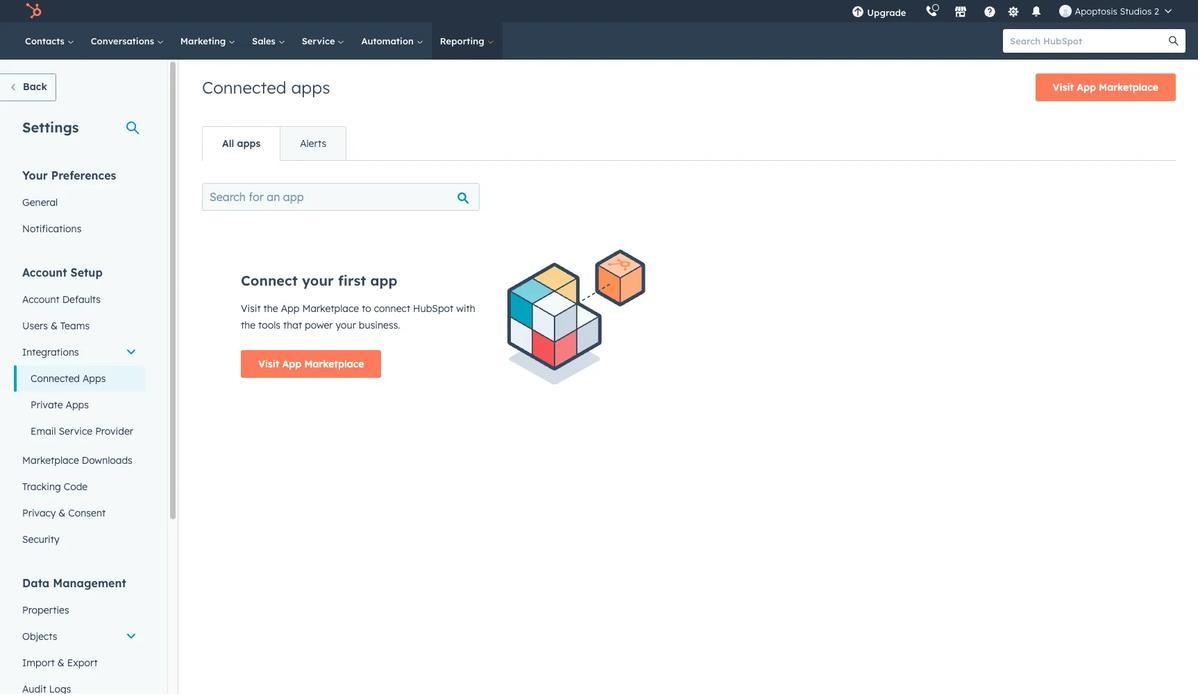 Task type: describe. For each thing, give the bounding box(es) containing it.
1 horizontal spatial the
[[263, 303, 278, 315]]

tracking
[[22, 481, 61, 494]]

account for account setup
[[22, 266, 67, 280]]

settings image
[[1007, 6, 1020, 18]]

notifications image
[[1030, 6, 1043, 19]]

teams
[[60, 320, 90, 332]]

account defaults link
[[14, 287, 145, 313]]

privacy & consent
[[22, 507, 106, 520]]

that
[[283, 319, 302, 332]]

marketplace down 'search hubspot' search box
[[1099, 81, 1158, 94]]

setup
[[70, 266, 103, 280]]

connect your first app
[[241, 272, 397, 289]]

properties
[[22, 605, 69, 617]]

objects
[[22, 631, 57, 643]]

calling icon image
[[926, 6, 938, 18]]

tracking code link
[[14, 474, 145, 500]]

import & export link
[[14, 650, 145, 677]]

upgrade image
[[852, 6, 864, 19]]

sales
[[252, 35, 278, 47]]

studios
[[1120, 6, 1152, 17]]

2 vertical spatial visit
[[258, 358, 279, 371]]

marketplace downloads link
[[14, 448, 145, 474]]

apps for private apps
[[66, 399, 89, 412]]

marketplaces button
[[946, 0, 976, 22]]

your
[[22, 169, 48, 183]]

automation
[[361, 35, 416, 47]]

account for account defaults
[[22, 294, 60, 306]]

help button
[[978, 0, 1002, 22]]

& for consent
[[59, 507, 66, 520]]

email
[[31, 425, 56, 438]]

your inside 'visit the app marketplace to connect hubspot with the tools that power your business.'
[[336, 319, 356, 332]]

private apps
[[31, 399, 89, 412]]

code
[[64, 481, 88, 494]]

downloads
[[82, 455, 132, 467]]

marketplace inside 'visit the app marketplace to connect hubspot with the tools that power your business.'
[[302, 303, 359, 315]]

hubspot
[[413, 303, 453, 315]]

first
[[338, 272, 366, 289]]

tools
[[258, 319, 280, 332]]

power
[[305, 319, 333, 332]]

marketing link
[[172, 22, 244, 60]]

notifications button
[[1025, 0, 1048, 22]]

export
[[67, 657, 98, 670]]

notifications link
[[14, 216, 145, 242]]

security link
[[14, 527, 145, 553]]

users & teams
[[22, 320, 90, 332]]

apoptosis
[[1075, 6, 1117, 17]]

marketplace inside account setup element
[[22, 455, 79, 467]]

apoptosis studios 2
[[1075, 6, 1159, 17]]

service inside service "link"
[[302, 35, 338, 47]]

connected for connected apps
[[202, 77, 286, 98]]

connect
[[241, 272, 298, 289]]

your preferences
[[22, 169, 116, 183]]

general link
[[14, 189, 145, 216]]

security
[[22, 534, 59, 546]]

business.
[[359, 319, 400, 332]]

search image
[[1169, 36, 1179, 46]]

to
[[362, 303, 371, 315]]

objects button
[[14, 624, 145, 650]]

private apps link
[[14, 392, 145, 419]]

users
[[22, 320, 48, 332]]

connected apps
[[202, 77, 330, 98]]

contacts link
[[17, 22, 82, 60]]

data management
[[22, 577, 126, 591]]

app inside 'visit the app marketplace to connect hubspot with the tools that power your business.'
[[281, 303, 299, 315]]

marketing
[[180, 35, 228, 47]]

app for topmost visit app marketplace "link"
[[1077, 81, 1096, 94]]

all apps
[[222, 137, 260, 150]]

email service provider link
[[14, 419, 145, 445]]

general
[[22, 196, 58, 209]]

data management element
[[14, 576, 145, 695]]

apps for connected apps
[[291, 77, 330, 98]]

Search HubSpot search field
[[1003, 29, 1173, 53]]

Search for an app search field
[[202, 183, 480, 211]]

data
[[22, 577, 49, 591]]



Task type: locate. For each thing, give the bounding box(es) containing it.
0 vertical spatial account
[[22, 266, 67, 280]]

visit down 'search hubspot' search box
[[1053, 81, 1074, 94]]

consent
[[68, 507, 106, 520]]

conversations link
[[82, 22, 172, 60]]

visit inside 'visit the app marketplace to connect hubspot with the tools that power your business.'
[[241, 303, 261, 315]]

0 horizontal spatial your
[[302, 272, 334, 289]]

upgrade
[[867, 7, 906, 18]]

email service provider
[[31, 425, 133, 438]]

service down the private apps link
[[59, 425, 92, 438]]

apps down integrations "button"
[[83, 373, 106, 385]]

2 vertical spatial app
[[282, 358, 301, 371]]

management
[[53, 577, 126, 591]]

back
[[23, 81, 47, 93]]

1 vertical spatial apps
[[66, 399, 89, 412]]

sales link
[[244, 22, 293, 60]]

alerts link
[[280, 127, 346, 160]]

your right 'power'
[[336, 319, 356, 332]]

0 vertical spatial your
[[302, 272, 334, 289]]

back link
[[0, 74, 56, 101]]

the left tools at the left top of page
[[241, 319, 256, 332]]

connected
[[202, 77, 286, 98], [31, 373, 80, 385]]

1 horizontal spatial service
[[302, 35, 338, 47]]

1 vertical spatial visit app marketplace link
[[241, 351, 381, 378]]

help image
[[984, 6, 996, 19]]

alerts
[[300, 137, 326, 150]]

menu
[[842, 0, 1181, 22]]

the up tools at the left top of page
[[263, 303, 278, 315]]

private
[[31, 399, 63, 412]]

& for teams
[[51, 320, 58, 332]]

marketplaces image
[[955, 6, 967, 19]]

your preferences element
[[14, 168, 145, 242]]

1 vertical spatial visit app marketplace
[[258, 358, 364, 371]]

service
[[302, 35, 338, 47], [59, 425, 92, 438]]

visit app marketplace down 'power'
[[258, 358, 364, 371]]

automation link
[[353, 22, 432, 60]]

1 vertical spatial account
[[22, 294, 60, 306]]

service link
[[293, 22, 353, 60]]

1 vertical spatial apps
[[237, 137, 260, 150]]

calling icon button
[[920, 2, 944, 20]]

app down 'search hubspot' search box
[[1077, 81, 1096, 94]]

service right sales link
[[302, 35, 338, 47]]

account up account defaults
[[22, 266, 67, 280]]

1 horizontal spatial your
[[336, 319, 356, 332]]

settings link
[[1005, 4, 1022, 18]]

app
[[1077, 81, 1096, 94], [281, 303, 299, 315], [282, 358, 301, 371]]

0 vertical spatial visit
[[1053, 81, 1074, 94]]

privacy & consent link
[[14, 500, 145, 527]]

properties link
[[14, 598, 145, 624]]

1 vertical spatial app
[[281, 303, 299, 315]]

app
[[370, 272, 397, 289]]

connect
[[374, 303, 410, 315]]

visit down tools at the left top of page
[[258, 358, 279, 371]]

visit app marketplace link down 'power'
[[241, 351, 381, 378]]

marketplace down 'power'
[[304, 358, 364, 371]]

&
[[51, 320, 58, 332], [59, 507, 66, 520], [57, 657, 64, 670]]

visit app marketplace link down 'search hubspot' search box
[[1035, 74, 1176, 101]]

0 vertical spatial service
[[302, 35, 338, 47]]

& for export
[[57, 657, 64, 670]]

import & export
[[22, 657, 98, 670]]

settings
[[22, 119, 79, 136]]

your left first
[[302, 272, 334, 289]]

1 vertical spatial service
[[59, 425, 92, 438]]

1 vertical spatial your
[[336, 319, 356, 332]]

provider
[[95, 425, 133, 438]]

connected up private apps
[[31, 373, 80, 385]]

visit up tools at the left top of page
[[241, 303, 261, 315]]

& right users
[[51, 320, 58, 332]]

1 horizontal spatial visit app marketplace link
[[1035, 74, 1176, 101]]

app down that
[[282, 358, 301, 371]]

0 horizontal spatial connected
[[31, 373, 80, 385]]

your
[[302, 272, 334, 289], [336, 319, 356, 332]]

0 vertical spatial apps
[[83, 373, 106, 385]]

visit app marketplace link inside connect your first app tab panel
[[241, 351, 381, 378]]

1 account from the top
[[22, 266, 67, 280]]

tab list
[[202, 126, 346, 161]]

0 horizontal spatial visit app marketplace
[[258, 358, 364, 371]]

0 vertical spatial connected
[[202, 77, 286, 98]]

visit the app marketplace to connect hubspot with the tools that power your business.
[[241, 303, 475, 332]]

app for visit app marketplace "link" within the connect your first app tab panel
[[282, 358, 301, 371]]

& left export
[[57, 657, 64, 670]]

notifications
[[22, 223, 81, 235]]

2
[[1154, 6, 1159, 17]]

1 vertical spatial the
[[241, 319, 256, 332]]

import
[[22, 657, 55, 670]]

0 vertical spatial apps
[[291, 77, 330, 98]]

1 vertical spatial visit
[[241, 303, 261, 315]]

0 vertical spatial app
[[1077, 81, 1096, 94]]

integrations button
[[14, 339, 145, 366]]

1 horizontal spatial apps
[[291, 77, 330, 98]]

all apps link
[[203, 127, 280, 160]]

1 horizontal spatial connected
[[202, 77, 286, 98]]

hubspot image
[[25, 3, 42, 19]]

tab list containing all apps
[[202, 126, 346, 161]]

visit app marketplace link
[[1035, 74, 1176, 101], [241, 351, 381, 378]]

integrations
[[22, 346, 79, 359]]

visit app marketplace down 'search hubspot' search box
[[1053, 81, 1158, 94]]

1 vertical spatial connected
[[31, 373, 80, 385]]

visit app marketplace inside connect your first app tab panel
[[258, 358, 364, 371]]

preferences
[[51, 169, 116, 183]]

contacts
[[25, 35, 67, 47]]

apps down service "link" on the left top of the page
[[291, 77, 330, 98]]

1 vertical spatial &
[[59, 507, 66, 520]]

apoptosis studios 2 button
[[1051, 0, 1180, 22]]

2 vertical spatial &
[[57, 657, 64, 670]]

app up that
[[281, 303, 299, 315]]

apps for connected apps
[[83, 373, 106, 385]]

connect your first app tab panel
[[202, 160, 1176, 435]]

service inside the "email service provider" link
[[59, 425, 92, 438]]

& inside the data management element
[[57, 657, 64, 670]]

0 horizontal spatial visit app marketplace link
[[241, 351, 381, 378]]

account up users
[[22, 294, 60, 306]]

0 horizontal spatial apps
[[237, 137, 260, 150]]

0 horizontal spatial service
[[59, 425, 92, 438]]

connected for connected apps
[[31, 373, 80, 385]]

0 vertical spatial visit app marketplace
[[1053, 81, 1158, 94]]

menu item
[[916, 0, 919, 22]]

hubspot link
[[17, 3, 52, 19]]

apps
[[83, 373, 106, 385], [66, 399, 89, 412]]

account defaults
[[22, 294, 101, 306]]

2 account from the top
[[22, 294, 60, 306]]

account setup
[[22, 266, 103, 280]]

tara schultz image
[[1060, 5, 1072, 17]]

reporting
[[440, 35, 487, 47]]

marketplace up tracking code
[[22, 455, 79, 467]]

menu containing apoptosis studios 2
[[842, 0, 1181, 22]]

0 vertical spatial visit app marketplace link
[[1035, 74, 1176, 101]]

privacy
[[22, 507, 56, 520]]

0 vertical spatial &
[[51, 320, 58, 332]]

apps
[[291, 77, 330, 98], [237, 137, 260, 150]]

connected apps
[[31, 373, 106, 385]]

apps up the "email service provider" link
[[66, 399, 89, 412]]

connected down the sales
[[202, 77, 286, 98]]

all
[[222, 137, 234, 150]]

with
[[456, 303, 475, 315]]

connected inside account setup element
[[31, 373, 80, 385]]

apps right all
[[237, 137, 260, 150]]

& right privacy
[[59, 507, 66, 520]]

marketplace
[[1099, 81, 1158, 94], [302, 303, 359, 315], [304, 358, 364, 371], [22, 455, 79, 467]]

search button
[[1162, 29, 1186, 53]]

1 horizontal spatial visit app marketplace
[[1053, 81, 1158, 94]]

connected apps link
[[14, 366, 145, 392]]

conversations
[[91, 35, 157, 47]]

the
[[263, 303, 278, 315], [241, 319, 256, 332]]

reporting link
[[432, 22, 502, 60]]

tracking code
[[22, 481, 88, 494]]

marketplace up 'power'
[[302, 303, 359, 315]]

defaults
[[62, 294, 101, 306]]

marketplace downloads
[[22, 455, 132, 467]]

0 vertical spatial the
[[263, 303, 278, 315]]

users & teams link
[[14, 313, 145, 339]]

account setup element
[[14, 265, 145, 553]]

apps for all apps
[[237, 137, 260, 150]]

0 horizontal spatial the
[[241, 319, 256, 332]]



Task type: vqa. For each thing, say whether or not it's contained in the screenshot.
Deals
no



